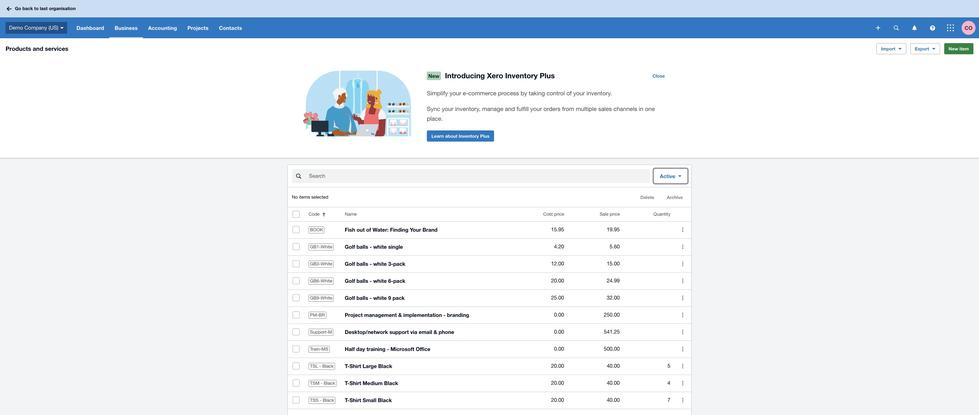 Task type: describe. For each thing, give the bounding box(es) containing it.
last
[[40, 6, 48, 11]]

your right sync
[[442, 105, 454, 112]]

t-shirt small black
[[345, 397, 392, 403]]

sale
[[600, 212, 609, 217]]

white for 3-
[[373, 261, 387, 267]]

import button
[[877, 43, 906, 54]]

your
[[410, 227, 421, 233]]

gb9-white
[[310, 295, 332, 301]]

tsm
[[310, 381, 320, 386]]

accounting
[[148, 25, 177, 31]]

golf for golf balls - white 3-pack
[[345, 261, 355, 267]]

25.00 link
[[512, 290, 568, 307]]

golf balls - white 3-pack
[[345, 261, 405, 267]]

desktop/network support via email & phone link
[[341, 324, 512, 341]]

go back to last organisation
[[15, 6, 76, 11]]

small
[[363, 397, 376, 403]]

t-shirt small black link
[[341, 392, 512, 409]]

gb6-white
[[310, 278, 332, 284]]

orders
[[544, 105, 561, 112]]

541.25 link
[[568, 324, 624, 341]]

co button
[[962, 17, 979, 38]]

svg image inside "go back to last organisation" link
[[7, 6, 11, 11]]

sale price button
[[568, 207, 624, 221]]

15.00
[[607, 261, 620, 267]]

gb9-white link
[[305, 290, 341, 307]]

cost price
[[543, 212, 564, 217]]

project management & implementation - branding
[[345, 312, 469, 318]]

white for golf balls - white single
[[321, 244, 332, 250]]

your up multiple
[[573, 90, 585, 97]]

4.20 link
[[512, 238, 568, 255]]

tss
[[310, 398, 319, 403]]

5 actions image from the top
[[676, 376, 690, 390]]

gb1-white
[[310, 244, 332, 250]]

svg image left co
[[947, 24, 954, 31]]

9
[[388, 295, 391, 301]]

3-
[[388, 261, 393, 267]]

go back to last organisation link
[[4, 3, 80, 15]]

and inside sync your inventory, manage and fulfill your orders from multiple sales channels in one place.
[[505, 105, 515, 112]]

40.00 link for t-shirt medium black
[[568, 375, 624, 392]]

20.00 link for golf balls - white 6-pack
[[512, 272, 568, 290]]

250.00 link
[[568, 307, 624, 324]]

half day training - microsoft office
[[345, 346, 431, 352]]

out
[[357, 227, 365, 233]]

projects button
[[182, 17, 214, 38]]

gb1-white link
[[305, 238, 341, 255]]

pm-br link
[[305, 307, 341, 324]]

black right the small
[[378, 397, 392, 403]]

balls for golf balls - white 6-pack
[[357, 278, 368, 284]]

organisation
[[49, 6, 76, 11]]

services
[[45, 45, 68, 52]]

sale price
[[600, 212, 620, 217]]

- down golf balls - white 6-pack
[[370, 295, 372, 301]]

t- for t-shirt small black
[[345, 397, 350, 403]]

svg image inside demo company (us) popup button
[[60, 27, 64, 29]]

- up golf balls - white 9 pack
[[370, 278, 372, 284]]

in
[[639, 105, 644, 112]]

business button
[[109, 17, 143, 38]]

train-
[[310, 347, 321, 352]]

12.00 link
[[512, 255, 568, 272]]

4 link
[[624, 375, 675, 392]]

delete
[[641, 195, 654, 200]]

by
[[521, 90, 527, 97]]

32.00
[[607, 295, 620, 301]]

white for golf balls - white 3-pack
[[321, 261, 332, 267]]

sync
[[427, 105, 440, 112]]

code
[[309, 212, 320, 217]]

one
[[645, 105, 655, 112]]

black right tss
[[323, 398, 334, 403]]

products and services
[[6, 45, 68, 52]]

fish out of water: finding your brand
[[345, 227, 438, 233]]

gb3-
[[310, 261, 321, 267]]

introducing
[[445, 71, 485, 80]]

pack for golf balls - white 9 pack
[[393, 295, 405, 301]]

5.60
[[610, 244, 620, 250]]

6 actions image from the top
[[676, 393, 690, 407]]

golf for golf balls - white 9 pack
[[345, 295, 355, 301]]

plus for introducing xero inventory plus
[[540, 71, 555, 80]]

implementation
[[403, 312, 442, 318]]

white for 9
[[373, 295, 387, 301]]

control
[[547, 90, 565, 97]]

new for new item
[[949, 46, 958, 52]]

golf balls - white single
[[345, 244, 403, 250]]

demo company (us) button
[[0, 17, 71, 38]]

- up the golf balls - white 3-pack
[[370, 244, 372, 250]]

pm-br
[[310, 313, 325, 318]]

white for 6-
[[373, 278, 387, 284]]

1 actions image from the top
[[676, 274, 690, 288]]

projects
[[188, 25, 209, 31]]

management
[[364, 312, 397, 318]]

pack for golf balls - white 3-pack
[[393, 261, 405, 267]]

banner containing co
[[0, 0, 979, 38]]

close
[[653, 73, 665, 79]]

new item button
[[944, 43, 974, 54]]

place.
[[427, 115, 443, 122]]

manage
[[482, 105, 504, 112]]

multiple
[[576, 105, 597, 112]]

inventory.
[[587, 90, 612, 97]]

20.00 for golf balls - white 6-pack
[[551, 278, 564, 284]]

selected
[[311, 195, 328, 200]]

- down golf balls - white single
[[370, 261, 372, 267]]

support
[[390, 329, 409, 335]]

close button
[[649, 70, 669, 81]]

about
[[445, 133, 458, 139]]

support-m link
[[305, 324, 341, 341]]

& inside 'link'
[[434, 329, 437, 335]]

tsl - black link
[[305, 358, 341, 375]]

plus for learn about inventory plus
[[480, 133, 490, 139]]

0.00 for half day training - microsoft office
[[554, 346, 564, 352]]

white for golf balls - white 6-pack
[[321, 278, 332, 284]]

svg image right svg icon
[[930, 25, 935, 30]]

e-
[[463, 90, 468, 97]]

accounting button
[[143, 17, 182, 38]]

golf balls - white single link
[[341, 238, 512, 255]]

half
[[345, 346, 355, 352]]

quantity
[[654, 212, 671, 217]]

0.00 for project management & implementation - branding
[[554, 312, 564, 318]]

5
[[668, 363, 671, 369]]

book link
[[305, 221, 341, 238]]

& inside "link"
[[398, 312, 402, 318]]

40.00 link for t-shirt large black
[[568, 358, 624, 375]]

balls for golf balls - white 9 pack
[[357, 295, 368, 301]]

item
[[960, 46, 969, 52]]

export
[[915, 46, 929, 52]]

shirt for small
[[350, 397, 361, 403]]

introducing xero inventory plus image
[[288, 70, 427, 147]]

- right training
[[387, 346, 389, 352]]

black right large
[[378, 363, 392, 369]]



Task type: vqa. For each thing, say whether or not it's contained in the screenshot.
13th INV-
no



Task type: locate. For each thing, give the bounding box(es) containing it.
3 shirt from the top
[[350, 397, 361, 403]]

new item
[[949, 46, 969, 52]]

email
[[419, 329, 432, 335]]

white for single
[[373, 244, 387, 250]]

no items selected
[[292, 195, 328, 200]]

- right tsm
[[321, 381, 323, 386]]

2 40.00 from the top
[[607, 380, 620, 386]]

0 horizontal spatial price
[[554, 212, 564, 217]]

contacts
[[219, 25, 242, 31]]

0.00 link for desktop/network support via email & phone
[[512, 324, 568, 341]]

gb3-white
[[310, 261, 332, 267]]

1 horizontal spatial plus
[[540, 71, 555, 80]]

0.00 link for half day training - microsoft office
[[512, 341, 568, 358]]

white left 6-
[[373, 278, 387, 284]]

of right out
[[366, 227, 371, 233]]

0.00 link for project management & implementation - branding
[[512, 307, 568, 324]]

commerce
[[468, 90, 496, 97]]

t- left the small
[[345, 397, 350, 403]]

banner
[[0, 0, 979, 38]]

svg image left the go
[[7, 6, 11, 11]]

plus down manage at the top of page
[[480, 133, 490, 139]]

3 t- from the top
[[345, 397, 350, 403]]

pack down 3-
[[393, 278, 405, 284]]

0 vertical spatial 0.00
[[554, 312, 564, 318]]

balls down golf balls - white single
[[357, 261, 368, 267]]

541.25
[[604, 329, 620, 335]]

40.00 link for t-shirt small black
[[568, 392, 624, 409]]

1 0.00 from the top
[[554, 312, 564, 318]]

half day training - microsoft office link
[[341, 341, 512, 358]]

- right tss
[[320, 398, 322, 403]]

1 balls from the top
[[357, 244, 368, 250]]

delete button
[[636, 192, 659, 203]]

pack for golf balls - white 6-pack
[[393, 278, 405, 284]]

t- for t-shirt large black
[[345, 363, 350, 369]]

3 actions image from the top
[[676, 325, 690, 339]]

19.95 link
[[568, 221, 624, 238]]

0 vertical spatial plus
[[540, 71, 555, 80]]

1 vertical spatial t-
[[345, 380, 350, 386]]

code button
[[305, 207, 341, 221]]

1 0.00 link from the top
[[512, 307, 568, 324]]

0 horizontal spatial inventory
[[459, 133, 479, 139]]

white inside golf balls - white 3-pack link
[[373, 261, 387, 267]]

0 vertical spatial &
[[398, 312, 402, 318]]

balls for golf balls - white single
[[357, 244, 368, 250]]

gb9-
[[310, 295, 321, 301]]

balls for golf balls - white 3-pack
[[357, 261, 368, 267]]

20.00 for t-shirt small black
[[551, 397, 564, 403]]

0 horizontal spatial &
[[398, 312, 402, 318]]

t-shirt medium black
[[345, 380, 398, 386]]

1 vertical spatial 40.00
[[607, 380, 620, 386]]

support-
[[310, 330, 328, 335]]

desktop/network
[[345, 329, 388, 335]]

1 shirt from the top
[[350, 363, 361, 369]]

new for new
[[428, 73, 440, 79]]

price for cost price
[[554, 212, 564, 217]]

learn about inventory plus button
[[427, 131, 494, 142]]

pack down single
[[393, 261, 405, 267]]

20.00 for t-shirt medium black
[[551, 380, 564, 386]]

20.00 link
[[512, 272, 568, 290], [512, 358, 568, 375], [512, 375, 568, 392], [512, 392, 568, 409]]

your left 'e-'
[[450, 90, 461, 97]]

white
[[321, 244, 332, 250], [321, 261, 332, 267], [321, 278, 332, 284], [321, 295, 332, 301]]

archive
[[667, 195, 683, 200]]

1 price from the left
[[554, 212, 564, 217]]

15.95
[[551, 227, 564, 232]]

1 white from the top
[[321, 244, 332, 250]]

price right cost
[[554, 212, 564, 217]]

white left 3-
[[373, 261, 387, 267]]

4 20.00 link from the top
[[512, 392, 568, 409]]

new left item
[[949, 46, 958, 52]]

branding
[[447, 312, 469, 318]]

shirt
[[350, 363, 361, 369], [350, 380, 361, 386], [350, 397, 361, 403]]

shirt left the small
[[350, 397, 361, 403]]

3 20.00 from the top
[[551, 380, 564, 386]]

balls up golf balls - white 9 pack
[[357, 278, 368, 284]]

1 20.00 link from the top
[[512, 272, 568, 290]]

20.00 link for t-shirt large black
[[512, 358, 568, 375]]

t-shirt large black link
[[341, 358, 512, 375]]

1 vertical spatial and
[[505, 105, 515, 112]]

0 vertical spatial new
[[949, 46, 958, 52]]

0 vertical spatial inventory
[[505, 71, 538, 80]]

2 vertical spatial shirt
[[350, 397, 361, 403]]

black right "medium"
[[384, 380, 398, 386]]

actions image for 3-
[[676, 257, 690, 271]]

3 40.00 link from the top
[[568, 392, 624, 409]]

1 horizontal spatial new
[[949, 46, 958, 52]]

black right tsl
[[322, 364, 334, 369]]

golf for golf balls - white single
[[345, 244, 355, 250]]

40.00 for t-shirt large black
[[607, 363, 620, 369]]

& right email
[[434, 329, 437, 335]]

2 vertical spatial 40.00
[[607, 397, 620, 403]]

price right sale
[[610, 212, 620, 217]]

demo company (us)
[[9, 25, 58, 31]]

simplify
[[427, 90, 448, 97]]

training
[[367, 346, 386, 352]]

white inside the golf balls - white 9 pack link
[[373, 295, 387, 301]]

0 vertical spatial pack
[[393, 261, 405, 267]]

1 40.00 from the top
[[607, 363, 620, 369]]

1 vertical spatial 0.00
[[554, 329, 564, 335]]

20.00 link for t-shirt small black
[[512, 392, 568, 409]]

inventory up simplify your e-commerce process by taking control of your inventory.
[[505, 71, 538, 80]]

2 0.00 from the top
[[554, 329, 564, 335]]

4 actions image from the top
[[676, 342, 690, 356]]

via
[[410, 329, 417, 335]]

4 white from the top
[[321, 295, 332, 301]]

1 white from the top
[[373, 244, 387, 250]]

1 vertical spatial shirt
[[350, 380, 361, 386]]

2 white from the top
[[321, 261, 332, 267]]

2 40.00 link from the top
[[568, 375, 624, 392]]

microsoft
[[391, 346, 414, 352]]

new inside button
[[949, 46, 958, 52]]

white down gb1-white link
[[321, 261, 332, 267]]

learn about inventory plus
[[432, 133, 490, 139]]

plus inside button
[[480, 133, 490, 139]]

balls
[[357, 244, 368, 250], [357, 261, 368, 267], [357, 278, 368, 284], [357, 295, 368, 301]]

t- for t-shirt medium black
[[345, 380, 350, 386]]

4 balls from the top
[[357, 295, 368, 301]]

40.00
[[607, 363, 620, 369], [607, 380, 620, 386], [607, 397, 620, 403]]

tss - black link
[[305, 392, 341, 409]]

gb3-white link
[[305, 255, 341, 272]]

golf right gb3-white link
[[345, 261, 355, 267]]

golf
[[345, 244, 355, 250], [345, 261, 355, 267], [345, 278, 355, 284], [345, 295, 355, 301]]

import
[[881, 46, 896, 52]]

0 vertical spatial t-
[[345, 363, 350, 369]]

3 0.00 link from the top
[[512, 341, 568, 358]]

white left 9
[[373, 295, 387, 301]]

0 horizontal spatial and
[[33, 45, 43, 52]]

inventory for xero
[[505, 71, 538, 80]]

2 vertical spatial t-
[[345, 397, 350, 403]]

actions image for project management & implementation - branding
[[676, 308, 690, 322]]

0 horizontal spatial new
[[428, 73, 440, 79]]

3 white from the top
[[373, 278, 387, 284]]

taking
[[529, 90, 545, 97]]

1 actions image from the top
[[676, 223, 690, 237]]

balls down out
[[357, 244, 368, 250]]

4 white from the top
[[373, 295, 387, 301]]

2 vertical spatial pack
[[393, 295, 405, 301]]

fish
[[345, 227, 355, 233]]

1 vertical spatial of
[[366, 227, 371, 233]]

plus up control at the right top of page
[[540, 71, 555, 80]]

2 shirt from the top
[[350, 380, 361, 386]]

svg image up import popup button
[[876, 26, 880, 30]]

0 vertical spatial of
[[567, 90, 572, 97]]

& up desktop/network support via email & phone
[[398, 312, 402, 318]]

- left branding
[[444, 312, 446, 318]]

0 horizontal spatial of
[[366, 227, 371, 233]]

2 price from the left
[[610, 212, 620, 217]]

project
[[345, 312, 363, 318]]

white inside golf balls - white single link
[[373, 244, 387, 250]]

golf down fish
[[345, 244, 355, 250]]

and left fulfill
[[505, 105, 515, 112]]

to
[[34, 6, 39, 11]]

2 golf from the top
[[345, 261, 355, 267]]

your right fulfill
[[530, 105, 542, 112]]

1 t- from the top
[[345, 363, 350, 369]]

0 vertical spatial 40.00
[[607, 363, 620, 369]]

pagination element
[[288, 409, 691, 415]]

40.00 for t-shirt medium black
[[607, 380, 620, 386]]

3 actions image from the top
[[676, 257, 690, 271]]

golf balls - white 6-pack link
[[341, 272, 512, 290]]

3 balls from the top
[[357, 278, 368, 284]]

1 vertical spatial plus
[[480, 133, 490, 139]]

of inside fish out of water: finding your brand link
[[366, 227, 371, 233]]

1 horizontal spatial inventory
[[505, 71, 538, 80]]

1 horizontal spatial and
[[505, 105, 515, 112]]

contacts button
[[214, 17, 247, 38]]

golf balls - white 3-pack link
[[341, 255, 512, 272]]

2 white from the top
[[373, 261, 387, 267]]

white for golf balls - white 9 pack
[[321, 295, 332, 301]]

white
[[373, 244, 387, 250], [373, 261, 387, 267], [373, 278, 387, 284], [373, 295, 387, 301]]

list of items with cost price, sale price and quantity element
[[288, 207, 691, 409]]

balls inside "link"
[[357, 278, 368, 284]]

price
[[554, 212, 564, 217], [610, 212, 620, 217]]

250.00
[[604, 312, 620, 318]]

0 vertical spatial and
[[33, 45, 43, 52]]

and left services
[[33, 45, 43, 52]]

shirt for large
[[350, 363, 361, 369]]

1 golf from the top
[[345, 244, 355, 250]]

Search search field
[[308, 169, 650, 183]]

5.60 link
[[568, 238, 624, 255]]

1 vertical spatial pack
[[393, 278, 405, 284]]

24.99
[[607, 278, 620, 284]]

4.20
[[554, 244, 564, 250]]

shirt for medium
[[350, 380, 361, 386]]

0 vertical spatial shirt
[[350, 363, 361, 369]]

new up simplify
[[428, 73, 440, 79]]

pack inside "link"
[[393, 278, 405, 284]]

gb1-
[[310, 244, 321, 250]]

25.00
[[551, 295, 564, 301]]

shirt left "medium"
[[350, 380, 361, 386]]

4 golf from the top
[[345, 295, 355, 301]]

train-ms
[[310, 347, 328, 352]]

go
[[15, 6, 21, 11]]

name
[[345, 212, 357, 217]]

0 horizontal spatial plus
[[480, 133, 490, 139]]

2 balls from the top
[[357, 261, 368, 267]]

back
[[22, 6, 33, 11]]

1 vertical spatial inventory
[[459, 133, 479, 139]]

golf balls - white 9 pack link
[[341, 290, 512, 307]]

6-
[[388, 278, 393, 284]]

of right control at the right top of page
[[567, 90, 572, 97]]

white inside golf balls - white 6-pack "link"
[[373, 278, 387, 284]]

actions image for desktop/network support via email & phone
[[676, 325, 690, 339]]

t-shirt medium black link
[[341, 375, 512, 392]]

2 0.00 link from the top
[[512, 324, 568, 341]]

1 horizontal spatial price
[[610, 212, 620, 217]]

actions image for single
[[676, 240, 690, 254]]

t- down half
[[345, 363, 350, 369]]

items
[[299, 195, 310, 200]]

black right tsm
[[324, 381, 335, 386]]

golf inside "link"
[[345, 278, 355, 284]]

shirt left large
[[350, 363, 361, 369]]

1 40.00 link from the top
[[568, 358, 624, 375]]

introducing xero inventory plus
[[445, 71, 555, 80]]

m
[[328, 330, 332, 335]]

svg image left svg icon
[[894, 25, 899, 30]]

t- right tsm - black
[[345, 380, 350, 386]]

svg image
[[7, 6, 11, 11], [947, 24, 954, 31], [894, 25, 899, 30], [930, 25, 935, 30], [876, 26, 880, 30], [60, 27, 64, 29]]

2 t- from the top
[[345, 380, 350, 386]]

from
[[562, 105, 574, 112]]

500.00
[[604, 346, 620, 352]]

balls up project
[[357, 295, 368, 301]]

cost
[[543, 212, 553, 217]]

day
[[356, 346, 365, 352]]

0.00 for desktop/network support via email & phone
[[554, 329, 564, 335]]

plus
[[540, 71, 555, 80], [480, 133, 490, 139]]

white up gb3-white link
[[321, 244, 332, 250]]

1 vertical spatial &
[[434, 329, 437, 335]]

inventory inside button
[[459, 133, 479, 139]]

dashboard link
[[71, 17, 109, 38]]

process
[[498, 90, 519, 97]]

price inside button
[[610, 212, 620, 217]]

3 20.00 link from the top
[[512, 375, 568, 392]]

tsl - black
[[310, 364, 334, 369]]

svg image
[[912, 25, 917, 30]]

4 actions image from the top
[[676, 291, 690, 305]]

inventory for about
[[459, 133, 479, 139]]

fulfill
[[517, 105, 529, 112]]

40.00 for t-shirt small black
[[607, 397, 620, 403]]

price for sale price
[[610, 212, 620, 217]]

2 20.00 link from the top
[[512, 358, 568, 375]]

desktop/network support via email & phone
[[345, 329, 454, 335]]

tss - black
[[310, 398, 334, 403]]

1 horizontal spatial &
[[434, 329, 437, 335]]

3 40.00 from the top
[[607, 397, 620, 403]]

export button
[[911, 43, 940, 54]]

4 20.00 from the top
[[551, 397, 564, 403]]

5 actions image from the top
[[676, 359, 690, 373]]

2 20.00 from the top
[[551, 363, 564, 369]]

3 white from the top
[[321, 278, 332, 284]]

price inside button
[[554, 212, 564, 217]]

2 actions image from the top
[[676, 240, 690, 254]]

-
[[370, 244, 372, 250], [370, 261, 372, 267], [370, 278, 372, 284], [370, 295, 372, 301], [444, 312, 446, 318], [387, 346, 389, 352], [319, 364, 321, 369], [321, 381, 323, 386], [320, 398, 322, 403]]

finding
[[390, 227, 409, 233]]

actions image
[[676, 274, 690, 288], [676, 308, 690, 322], [676, 325, 690, 339], [676, 342, 690, 356], [676, 359, 690, 373]]

inventory right about
[[459, 133, 479, 139]]

3 golf from the top
[[345, 278, 355, 284]]

1 20.00 from the top
[[551, 278, 564, 284]]

5 link
[[624, 358, 675, 375]]

pack right 9
[[393, 295, 405, 301]]

20.00 link for t-shirt medium black
[[512, 375, 568, 392]]

golf right gb6-white link
[[345, 278, 355, 284]]

2 vertical spatial 0.00
[[554, 346, 564, 352]]

white down gb3-white link
[[321, 278, 332, 284]]

white up pm-br link
[[321, 295, 332, 301]]

2 actions image from the top
[[676, 308, 690, 322]]

1 vertical spatial new
[[428, 73, 440, 79]]

pm-
[[310, 313, 319, 318]]

golf for golf balls - white 6-pack
[[345, 278, 355, 284]]

20.00 for t-shirt large black
[[551, 363, 564, 369]]

actions image
[[676, 223, 690, 237], [676, 240, 690, 254], [676, 257, 690, 271], [676, 291, 690, 305], [676, 376, 690, 390], [676, 393, 690, 407]]

golf up project
[[345, 295, 355, 301]]

gb6-white link
[[305, 272, 341, 290]]

demo
[[9, 25, 23, 31]]

actions image for 9
[[676, 291, 690, 305]]

actions image for t-shirt large black
[[676, 359, 690, 373]]

svg image right (us)
[[60, 27, 64, 29]]

- right tsl
[[319, 364, 321, 369]]

3 0.00 from the top
[[554, 346, 564, 352]]

train-ms link
[[305, 341, 341, 358]]

white left single
[[373, 244, 387, 250]]

1 horizontal spatial of
[[567, 90, 572, 97]]

actions image for finding
[[676, 223, 690, 237]]



